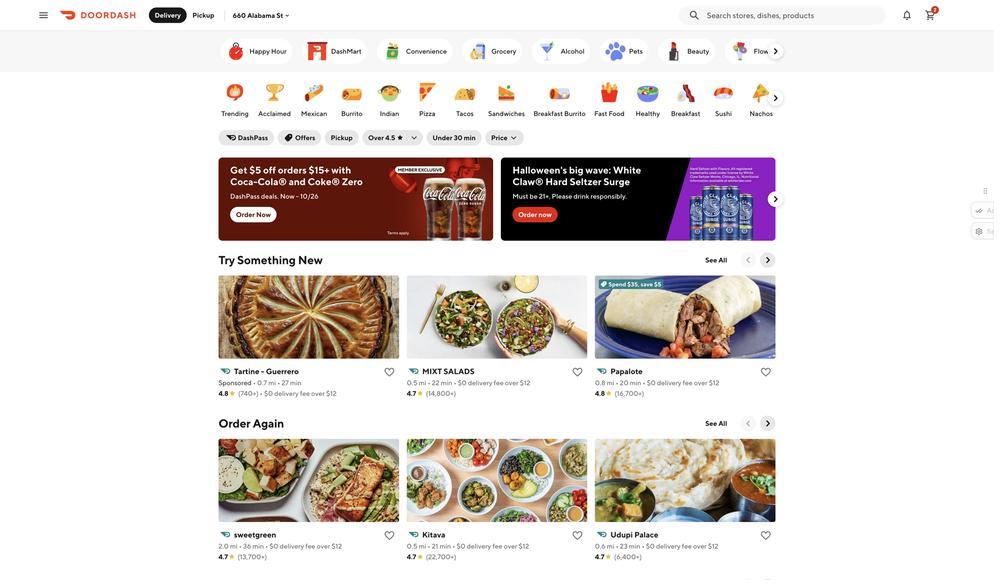 Task type: vqa. For each thing, say whether or not it's contained in the screenshot.
Hour
yes



Task type: locate. For each thing, give the bounding box(es) containing it.
delivery for mixt salads
[[468, 379, 492, 387]]

mi right 2.0
[[230, 542, 238, 550]]

breakfast right the sandwiches
[[534, 110, 563, 117]]

0 vertical spatial dashpass
[[238, 134, 268, 142]]

over for sweetgreen
[[317, 542, 330, 550]]

order for order again
[[219, 417, 251, 430]]

0 vertical spatial 0.5
[[407, 379, 417, 387]]

order
[[236, 211, 255, 219], [518, 211, 537, 219], [219, 417, 251, 430]]

order down coca-
[[236, 211, 255, 219]]

delivery for papalote
[[657, 379, 681, 387]]

delivery down palace
[[656, 542, 681, 550]]

1 previous button of carousel image from the top
[[744, 255, 753, 265]]

• up (16,700+)
[[643, 379, 646, 387]]

click to add this store to your saved list image
[[384, 367, 395, 378], [760, 367, 772, 378], [384, 530, 395, 542]]

2 breakfast from the left
[[671, 110, 700, 117]]

fee for mixt salads
[[494, 379, 504, 387]]

healthy
[[636, 110, 660, 117]]

min right the 30
[[464, 134, 476, 142]]

0.5 left 21
[[407, 542, 417, 550]]

0 horizontal spatial pickup button
[[187, 7, 220, 23]]

order now button
[[513, 207, 558, 222]]

under
[[433, 134, 452, 142]]

1 vertical spatial now
[[256, 211, 271, 219]]

pickup button up with
[[325, 130, 359, 146]]

min right 36
[[252, 542, 264, 550]]

2 burrito from the left
[[564, 110, 586, 117]]

0 vertical spatial -
[[296, 192, 299, 200]]

4.7 down 2.0
[[219, 553, 228, 561]]

$12 for kitava
[[519, 542, 529, 550]]

be
[[530, 192, 538, 200]]

1 horizontal spatial -
[[296, 192, 299, 200]]

udupi
[[611, 530, 633, 539]]

1 vertical spatial -
[[261, 367, 264, 376]]

1 breakfast from the left
[[534, 110, 563, 117]]

1 vertical spatial all
[[719, 419, 727, 427]]

dashmart link
[[302, 39, 367, 64]]

previous button of carousel image
[[744, 255, 753, 265], [744, 419, 753, 428]]

4.8 for (740+)
[[219, 389, 229, 397]]

mi for kitava
[[419, 542, 426, 550]]

0 vertical spatial see all link
[[700, 252, 733, 268]]

2 previous button of carousel image from the top
[[744, 419, 753, 428]]

see all
[[705, 256, 727, 264], [705, 419, 727, 427]]

dashmart image
[[306, 40, 329, 63]]

• left 23
[[616, 542, 619, 550]]

pets image
[[604, 40, 627, 63]]

1 vertical spatial pickup
[[331, 134, 353, 142]]

$​0
[[458, 379, 467, 387], [647, 379, 656, 387], [269, 542, 278, 550], [457, 542, 465, 550], [646, 542, 655, 550]]

convenience image
[[381, 40, 404, 63]]

pickup up with
[[331, 134, 353, 142]]

sandwiches
[[488, 110, 525, 117]]

deals.
[[261, 192, 279, 200]]

halloween's
[[513, 164, 567, 176]]

next button of carousel image
[[771, 46, 780, 56], [771, 93, 780, 103]]

see all link for order again
[[700, 416, 733, 431]]

mi left "22"
[[419, 379, 426, 387]]

$5 right the save
[[654, 281, 661, 288]]

next button of carousel image for order again
[[763, 419, 773, 428]]

-
[[296, 192, 299, 200], [261, 367, 264, 376]]

1 vertical spatial next button of carousel image
[[763, 255, 773, 265]]

1 vertical spatial see
[[705, 419, 717, 427]]

orders
[[278, 164, 307, 176]]

and
[[289, 176, 306, 187]]

delivery down salads
[[468, 379, 492, 387]]

over for mixt salads
[[505, 379, 519, 387]]

0 vertical spatial previous button of carousel image
[[744, 255, 753, 265]]

order now button
[[230, 207, 277, 222]]

now right deals.
[[280, 192, 295, 200]]

all
[[719, 256, 727, 264], [719, 419, 727, 427]]

2 next button of carousel image from the top
[[771, 93, 780, 103]]

see all for try something new
[[705, 256, 727, 264]]

$12 for mixt salads
[[520, 379, 530, 387]]

1 see all from the top
[[705, 256, 727, 264]]

2.0 mi • 36 min • $​0 delivery fee over $12
[[219, 542, 342, 550]]

1 vertical spatial see all link
[[700, 416, 733, 431]]

0 vertical spatial pickup
[[192, 11, 214, 19]]

$5 left off
[[249, 164, 261, 176]]

dashpass down trending
[[238, 134, 268, 142]]

fast
[[594, 110, 607, 117]]

spend
[[609, 281, 626, 288]]

get $5 off orders $15+ with coca-cola® and coke® zero dashpass deals. now - 10/26
[[230, 164, 363, 200]]

salads
[[444, 367, 475, 376]]

4.7 for mixt salads
[[407, 389, 416, 397]]

delivery for sweetgreen
[[280, 542, 304, 550]]

min right 27
[[290, 379, 302, 387]]

next button of carousel image right the flowers image
[[771, 46, 780, 56]]

fee for kitava
[[493, 542, 502, 550]]

click to add this store to your saved list image for order again
[[572, 530, 583, 542]]

1 horizontal spatial burrito
[[564, 110, 586, 117]]

min right "22"
[[441, 379, 452, 387]]

beauty image
[[662, 40, 685, 63]]

4.7 down 0.6
[[595, 553, 604, 561]]

1 vertical spatial 0.5
[[407, 542, 417, 550]]

1 horizontal spatial 4.8
[[595, 389, 605, 397]]

acclaimed
[[258, 110, 291, 117]]

guerrero
[[266, 367, 299, 376]]

over for udupi palace
[[693, 542, 707, 550]]

next button of carousel image up nachos
[[771, 93, 780, 103]]

0 horizontal spatial now
[[256, 211, 271, 219]]

1 next button of carousel image from the top
[[771, 46, 780, 56]]

tartine
[[234, 367, 259, 376]]

0 vertical spatial now
[[280, 192, 295, 200]]

$​0 for papalote
[[647, 379, 656, 387]]

fast food
[[594, 110, 625, 117]]

fee for udupi palace
[[682, 542, 692, 550]]

mixt salads
[[422, 367, 475, 376]]

alabama
[[247, 11, 275, 19]]

• $0 delivery fee over $12
[[259, 389, 337, 397]]

1 horizontal spatial now
[[280, 192, 295, 200]]

pickup right delivery
[[192, 11, 214, 19]]

see all for order again
[[705, 419, 727, 427]]

• left 27
[[277, 379, 280, 387]]

get
[[230, 164, 247, 176]]

delivery down 27
[[274, 389, 299, 397]]

claw®
[[513, 176, 544, 187]]

mi for sweetgreen
[[230, 542, 238, 550]]

$​0 down palace
[[646, 542, 655, 550]]

mi right the 0.8 on the right of the page
[[607, 379, 614, 387]]

mixt
[[422, 367, 442, 376]]

1 horizontal spatial breakfast
[[671, 110, 700, 117]]

1 vertical spatial pickup button
[[325, 130, 359, 146]]

1 see from the top
[[705, 256, 717, 264]]

burrito
[[341, 110, 363, 117], [564, 110, 586, 117]]

next button of carousel image for try something new
[[763, 255, 773, 265]]

• left 21
[[428, 542, 430, 550]]

something
[[237, 253, 296, 267]]

$​0 down sweetgreen
[[269, 542, 278, 550]]

click to add this store to your saved list image
[[572, 367, 583, 378], [572, 530, 583, 542], [760, 530, 772, 542]]

1 4.8 from the left
[[219, 389, 229, 397]]

22
[[432, 379, 439, 387]]

order again link
[[219, 416, 284, 431]]

sweetgreen
[[234, 530, 276, 539]]

notification bell image
[[901, 9, 913, 21]]

1 vertical spatial next button of carousel image
[[771, 93, 780, 103]]

delivery right 21
[[467, 542, 491, 550]]

click to add this store to your saved list image for try something new
[[384, 367, 395, 378]]

grocery
[[491, 47, 516, 55]]

$5
[[249, 164, 261, 176], [654, 281, 661, 288]]

see all link for try something new
[[700, 252, 733, 268]]

1 horizontal spatial pickup
[[331, 134, 353, 142]]

surge
[[604, 176, 630, 187]]

2 0.5 from the top
[[407, 542, 417, 550]]

flowers image
[[729, 40, 752, 63]]

drink
[[574, 192, 589, 200]]

mi
[[268, 379, 276, 387], [419, 379, 426, 387], [607, 379, 614, 387], [230, 542, 238, 550], [419, 542, 426, 550], [607, 542, 614, 550]]

price
[[491, 134, 508, 142]]

0 horizontal spatial burrito
[[341, 110, 363, 117]]

min for mixt salads
[[441, 379, 452, 387]]

0.7
[[257, 379, 267, 387]]

mi right 0.7
[[268, 379, 276, 387]]

$35,
[[627, 281, 640, 288]]

$​0 right 20 at right
[[647, 379, 656, 387]]

0 horizontal spatial $5
[[249, 164, 261, 176]]

delivery
[[468, 379, 492, 387], [657, 379, 681, 387], [274, 389, 299, 397], [280, 542, 304, 550], [467, 542, 491, 550], [656, 542, 681, 550]]

delivery right 20 at right
[[657, 379, 681, 387]]

delivery right 36
[[280, 542, 304, 550]]

dashpass inside button
[[238, 134, 268, 142]]

0 vertical spatial see
[[705, 256, 717, 264]]

• left "22"
[[428, 379, 430, 387]]

1 vertical spatial see all
[[705, 419, 727, 427]]

$​0 down salads
[[458, 379, 467, 387]]

1 vertical spatial previous button of carousel image
[[744, 419, 753, 428]]

0.5 left "22"
[[407, 379, 417, 387]]

palace
[[634, 530, 658, 539]]

under 30 min
[[433, 134, 476, 142]]

grocery image
[[466, 40, 489, 63]]

tacos
[[456, 110, 474, 117]]

responsibly.
[[591, 192, 627, 200]]

order left now
[[518, 211, 537, 219]]

now
[[280, 192, 295, 200], [256, 211, 271, 219]]

pets
[[629, 47, 643, 55]]

2 4.8 from the left
[[595, 389, 605, 397]]

• left 36
[[239, 542, 242, 550]]

- inside get $5 off orders $15+ with coca-cola® and coke® zero dashpass deals. now - 10/26
[[296, 192, 299, 200]]

1 vertical spatial dashpass
[[230, 192, 260, 200]]

sponsored • 0.7 mi • 27 min
[[219, 379, 302, 387]]

• down sweetgreen
[[265, 542, 268, 550]]

breakfast left the sushi
[[671, 110, 700, 117]]

2 all from the top
[[719, 419, 727, 427]]

2 see from the top
[[705, 419, 717, 427]]

next button of carousel image
[[771, 194, 780, 204], [763, 255, 773, 265], [763, 419, 773, 428]]

0 vertical spatial next button of carousel image
[[771, 46, 780, 56]]

4.8 down the 0.8 on the right of the page
[[595, 389, 605, 397]]

breakfast
[[534, 110, 563, 117], [671, 110, 700, 117]]

660 alabama st button
[[233, 11, 291, 19]]

now down deals.
[[256, 211, 271, 219]]

0 horizontal spatial breakfast
[[534, 110, 563, 117]]

mi left 21
[[419, 542, 426, 550]]

coca-
[[230, 176, 258, 187]]

burrito left fast
[[564, 110, 586, 117]]

order down the (740+) at the bottom of page
[[219, 417, 251, 430]]

21
[[432, 542, 438, 550]]

0.5 for try something new
[[407, 379, 417, 387]]

0 vertical spatial pickup button
[[187, 7, 220, 23]]

0.8 mi • 20 min • $​0 delivery fee over $12
[[595, 379, 719, 387]]

- left the 10/26
[[296, 192, 299, 200]]

0 horizontal spatial 4.8
[[219, 389, 229, 397]]

23
[[620, 542, 628, 550]]

(16,700+)
[[615, 389, 644, 397]]

min right 23
[[629, 542, 640, 550]]

alcohol image
[[536, 40, 559, 63]]

0 vertical spatial $5
[[249, 164, 261, 176]]

1 0.5 from the top
[[407, 379, 417, 387]]

min for sweetgreen
[[252, 542, 264, 550]]

fee
[[494, 379, 504, 387], [683, 379, 693, 387], [300, 389, 310, 397], [305, 542, 315, 550], [493, 542, 502, 550], [682, 542, 692, 550]]

0 vertical spatial all
[[719, 256, 727, 264]]

• left 20 at right
[[616, 379, 619, 387]]

0 vertical spatial see all
[[705, 256, 727, 264]]

- up 0.7
[[261, 367, 264, 376]]

4.7 left (22,700+)
[[407, 553, 416, 561]]

dashpass
[[238, 134, 268, 142], [230, 192, 260, 200]]

0 items, open order cart image
[[924, 9, 936, 21]]

2 see all from the top
[[705, 419, 727, 427]]

dashpass down coca-
[[230, 192, 260, 200]]

hour
[[271, 47, 287, 55]]

fee for sweetgreen
[[305, 542, 315, 550]]

burrito right mexican
[[341, 110, 363, 117]]

pickup button right delivery
[[187, 7, 220, 23]]

try something new
[[219, 253, 323, 267]]

0.5
[[407, 379, 417, 387], [407, 542, 417, 550]]

over
[[505, 379, 519, 387], [694, 379, 708, 387], [311, 389, 325, 397], [317, 542, 330, 550], [504, 542, 517, 550], [693, 542, 707, 550]]

$12 for sweetgreen
[[332, 542, 342, 550]]

see for order again
[[705, 419, 717, 427]]

mi right 0.6
[[607, 542, 614, 550]]

2 vertical spatial next button of carousel image
[[763, 419, 773, 428]]

happy hour image
[[224, 40, 248, 63]]

min right 20 at right
[[630, 379, 641, 387]]

1 all from the top
[[719, 256, 727, 264]]

4.7 left (14,800+)
[[407, 389, 416, 397]]

papalote
[[611, 367, 643, 376]]

with
[[331, 164, 351, 176]]

2 see all link from the top
[[700, 416, 733, 431]]

20
[[620, 379, 629, 387]]

previous button of carousel image for order again
[[744, 419, 753, 428]]

st
[[276, 11, 283, 19]]

order now
[[518, 211, 552, 219]]

4.7 for udupi palace
[[595, 553, 604, 561]]

$​0 right 21
[[457, 542, 465, 550]]

1 see all link from the top
[[700, 252, 733, 268]]

1 vertical spatial $5
[[654, 281, 661, 288]]

previous button of carousel image for try something new
[[744, 255, 753, 265]]

click to add this store to your saved list image for order again
[[384, 530, 395, 542]]

offers
[[295, 134, 315, 142]]

all for try something new
[[719, 256, 727, 264]]

4.7
[[407, 389, 416, 397], [219, 553, 228, 561], [407, 553, 416, 561], [595, 553, 604, 561]]

660
[[233, 11, 246, 19]]

min right 21
[[440, 542, 451, 550]]

4.8 down the sponsored
[[219, 389, 229, 397]]



Task type: describe. For each thing, give the bounding box(es) containing it.
4.7 for sweetgreen
[[219, 553, 228, 561]]

4.5
[[385, 134, 395, 142]]

beauty
[[687, 47, 709, 55]]

convenience link
[[377, 39, 453, 64]]

all for order again
[[719, 419, 727, 427]]

Store search: begin typing to search for stores available on DoorDash text field
[[707, 10, 880, 21]]

0.8
[[595, 379, 605, 387]]

try
[[219, 253, 235, 267]]

(22,700+)
[[426, 553, 456, 561]]

please
[[552, 192, 572, 200]]

(740+)
[[238, 389, 259, 397]]

seltzer
[[570, 176, 602, 187]]

dashpass button
[[219, 130, 274, 146]]

acclaimed link
[[256, 76, 293, 120]]

$5 inside get $5 off orders $15+ with coca-cola® and coke® zero dashpass deals. now - 10/26
[[249, 164, 261, 176]]

happy hour
[[249, 47, 287, 55]]

1 horizontal spatial $5
[[654, 281, 661, 288]]

click to add this store to your saved list image for try something new
[[572, 367, 583, 378]]

• down palace
[[642, 542, 645, 550]]

off
[[263, 164, 276, 176]]

tartine - guerrero
[[234, 367, 299, 376]]

food
[[609, 110, 625, 117]]

660 alabama st
[[233, 11, 283, 19]]

white
[[613, 164, 641, 176]]

0.5 mi • 21 min • $​0 delivery fee over $12
[[407, 542, 529, 550]]

grocery link
[[462, 39, 522, 64]]

order again
[[219, 417, 284, 430]]

must
[[513, 192, 528, 200]]

0 horizontal spatial -
[[261, 367, 264, 376]]

alcohol link
[[532, 39, 590, 64]]

min inside button
[[464, 134, 476, 142]]

sponsored
[[219, 379, 252, 387]]

$​0 for sweetgreen
[[269, 542, 278, 550]]

sushi
[[715, 110, 732, 117]]

$15+
[[309, 164, 329, 176]]

delivery for kitava
[[467, 542, 491, 550]]

order for order now
[[236, 211, 255, 219]]

try something new link
[[219, 252, 323, 268]]

0 horizontal spatial pickup
[[192, 11, 214, 19]]

(14,800+)
[[426, 389, 456, 397]]

zero
[[342, 176, 363, 187]]

1 horizontal spatial pickup button
[[325, 130, 359, 146]]

over for kitava
[[504, 542, 517, 550]]

breakfast burrito
[[534, 110, 586, 117]]

nachos
[[750, 110, 773, 117]]

pets link
[[600, 39, 649, 64]]

2.0
[[219, 542, 229, 550]]

breakfast for breakfast
[[671, 110, 700, 117]]

udupi palace
[[611, 530, 658, 539]]

min for kitava
[[440, 542, 451, 550]]

$0
[[264, 389, 273, 397]]

21+.
[[539, 192, 550, 200]]

trending link
[[219, 76, 251, 120]]

wave:
[[586, 164, 611, 176]]

order for order now
[[518, 211, 537, 219]]

see for try something new
[[705, 256, 717, 264]]

• left 0.7
[[253, 379, 256, 387]]

hard
[[546, 176, 568, 187]]

over for papalote
[[694, 379, 708, 387]]

coke®
[[308, 176, 340, 187]]

save
[[641, 281, 653, 288]]

27
[[282, 379, 289, 387]]

happy hour link
[[220, 39, 292, 64]]

pizza
[[419, 110, 435, 117]]

now
[[539, 211, 552, 219]]

now inside button
[[256, 211, 271, 219]]

fee for papalote
[[683, 379, 693, 387]]

over 4.5 button
[[362, 130, 423, 146]]

1 burrito from the left
[[341, 110, 363, 117]]

$​0 for mixt salads
[[458, 379, 467, 387]]

over 4.5
[[368, 134, 395, 142]]

$12 for udupi palace
[[708, 542, 718, 550]]

convenience
[[406, 47, 447, 55]]

0 vertical spatial next button of carousel image
[[771, 194, 780, 204]]

0.5 mi • 22 min • $​0 delivery fee over $12
[[407, 379, 530, 387]]

now inside get $5 off orders $15+ with coca-cola® and coke® zero dashpass deals. now - 10/26
[[280, 192, 295, 200]]

mi for udupi palace
[[607, 542, 614, 550]]

spend $35, save $5
[[609, 281, 661, 288]]

mi for papalote
[[607, 379, 614, 387]]

big
[[569, 164, 584, 176]]

flowers link
[[725, 39, 784, 64]]

30
[[454, 134, 463, 142]]

• up (22,700+)
[[452, 542, 455, 550]]

$12 for papalote
[[709, 379, 719, 387]]

• down salads
[[454, 379, 456, 387]]

happy
[[249, 47, 270, 55]]

4.8 for (16,700+)
[[595, 389, 605, 397]]

• left $0
[[260, 389, 263, 397]]

trending
[[221, 110, 249, 117]]

0.5 for order again
[[407, 542, 417, 550]]

again
[[253, 417, 284, 430]]

price button
[[485, 130, 524, 146]]

mi for mixt salads
[[419, 379, 426, 387]]

over
[[368, 134, 384, 142]]

2 button
[[921, 6, 940, 25]]

delivery button
[[149, 7, 187, 23]]

delivery for udupi palace
[[656, 542, 681, 550]]

dashpass inside get $5 off orders $15+ with coca-cola® and coke® zero dashpass deals. now - 10/26
[[230, 192, 260, 200]]

$​0 for kitava
[[457, 542, 465, 550]]

order now
[[236, 211, 271, 219]]

flowers
[[754, 47, 778, 55]]

indian
[[380, 110, 399, 117]]

open menu image
[[38, 9, 49, 21]]

mexican
[[301, 110, 327, 117]]

min for papalote
[[630, 379, 641, 387]]

4.7 for kitava
[[407, 553, 416, 561]]

2
[[934, 7, 937, 13]]

alcohol
[[561, 47, 585, 55]]

min for udupi palace
[[629, 542, 640, 550]]

0.6 mi • 23 min • $​0 delivery fee over $12
[[595, 542, 718, 550]]

breakfast for breakfast burrito
[[534, 110, 563, 117]]

$​0 for udupi palace
[[646, 542, 655, 550]]



